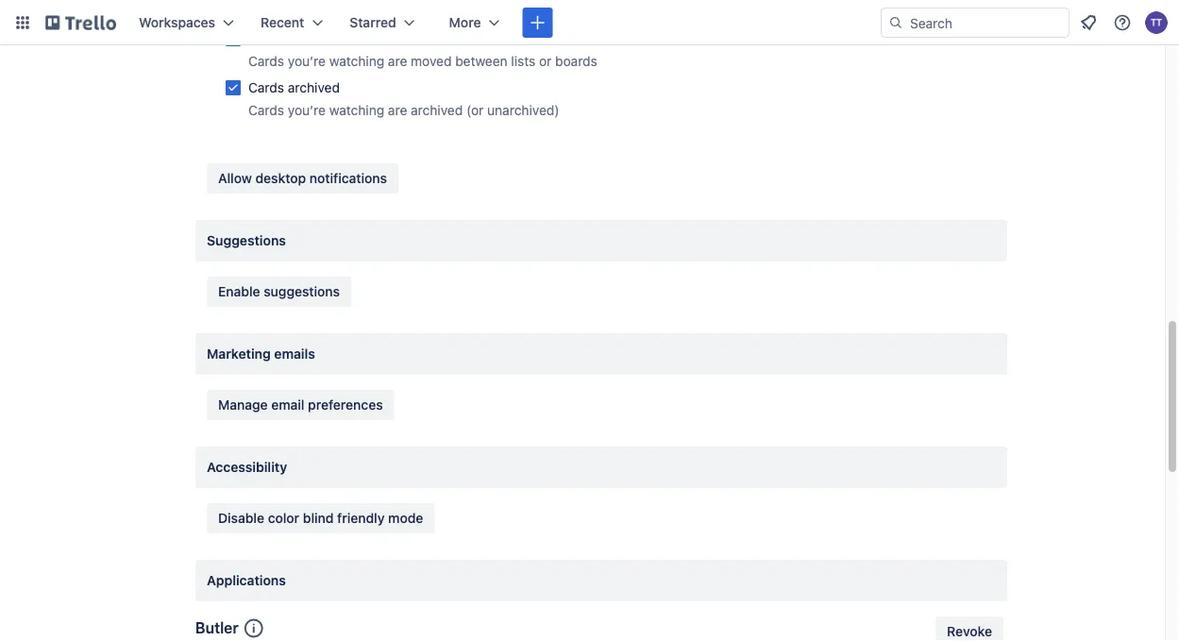 Task type: describe. For each thing, give the bounding box(es) containing it.
manage
[[218, 397, 268, 413]]

notifications
[[310, 170, 387, 186]]

mode
[[388, 510, 424, 526]]

marketing
[[207, 346, 271, 362]]

1 horizontal spatial archived
[[411, 102, 463, 118]]

more
[[449, 15, 481, 30]]

are for archived
[[388, 102, 407, 118]]

(or
[[467, 102, 484, 118]]

friendly
[[337, 510, 385, 526]]

create board or workspace image
[[528, 13, 547, 32]]

manage email preferences
[[218, 397, 383, 413]]

enable suggestions link
[[207, 277, 351, 307]]

recent
[[261, 15, 304, 30]]

0 notifications image
[[1078, 11, 1100, 34]]

are for moved
[[388, 53, 407, 69]]

blind
[[303, 510, 334, 526]]

workspaces button
[[127, 8, 246, 38]]

cards moved
[[248, 31, 329, 46]]

suggestions
[[264, 284, 340, 299]]

allow
[[218, 170, 252, 186]]

you're for moved
[[288, 53, 326, 69]]

1 vertical spatial moved
[[411, 53, 452, 69]]

disable color blind friendly mode link
[[207, 503, 435, 534]]

Search field
[[904, 8, 1069, 37]]

email
[[271, 397, 305, 413]]

workspaces
[[139, 15, 215, 30]]

preferences
[[308, 397, 383, 413]]

disable
[[218, 510, 264, 526]]

cards for cards you're watching are moved between lists or boards
[[248, 53, 284, 69]]

0 vertical spatial archived
[[288, 80, 340, 95]]

0 horizontal spatial moved
[[288, 31, 329, 46]]

more button
[[438, 8, 511, 38]]

cards for cards moved
[[248, 31, 284, 46]]

primary element
[[0, 0, 1180, 45]]

cards you're watching are archived (or unarchived)
[[248, 102, 560, 118]]



Task type: vqa. For each thing, say whether or not it's contained in the screenshot.
Cards archived
yes



Task type: locate. For each thing, give the bounding box(es) containing it.
2 are from the top
[[388, 102, 407, 118]]

1 horizontal spatial moved
[[411, 53, 452, 69]]

4 cards from the top
[[248, 102, 284, 118]]

0 vertical spatial moved
[[288, 31, 329, 46]]

watching for cards moved
[[329, 53, 385, 69]]

color
[[268, 510, 300, 526]]

back to home image
[[45, 8, 116, 38]]

are down cards you're watching are moved between lists or boards
[[388, 102, 407, 118]]

2 cards from the top
[[248, 53, 284, 69]]

you're for archived
[[288, 102, 326, 118]]

you're down "cards archived"
[[288, 102, 326, 118]]

watching down starred
[[329, 53, 385, 69]]

cards for cards archived
[[248, 80, 284, 95]]

archived down cards moved
[[288, 80, 340, 95]]

you're down cards moved
[[288, 53, 326, 69]]

1 vertical spatial archived
[[411, 102, 463, 118]]

archived
[[288, 80, 340, 95], [411, 102, 463, 118]]

disable color blind friendly mode
[[218, 510, 424, 526]]

2 watching from the top
[[329, 102, 385, 118]]

1 vertical spatial are
[[388, 102, 407, 118]]

manage email preferences link
[[207, 390, 394, 420]]

unarchived)
[[487, 102, 560, 118]]

applications
[[207, 573, 286, 588]]

0 vertical spatial are
[[388, 53, 407, 69]]

cards you're watching are moved between lists or boards
[[248, 53, 598, 69]]

open information menu image
[[1113, 13, 1132, 32]]

cards
[[248, 31, 284, 46], [248, 53, 284, 69], [248, 80, 284, 95], [248, 102, 284, 118]]

are down the starred popup button
[[388, 53, 407, 69]]

0 vertical spatial watching
[[329, 53, 385, 69]]

watching
[[329, 53, 385, 69], [329, 102, 385, 118]]

terry turtle (terryturtle) image
[[1146, 11, 1168, 34]]

emails
[[274, 346, 315, 362]]

None button
[[936, 617, 1004, 641]]

recent button
[[249, 8, 335, 38]]

you're
[[288, 53, 326, 69], [288, 102, 326, 118]]

allow desktop notifications link
[[207, 163, 399, 194]]

1 are from the top
[[388, 53, 407, 69]]

1 vertical spatial watching
[[329, 102, 385, 118]]

are
[[388, 53, 407, 69], [388, 102, 407, 118]]

between
[[455, 53, 508, 69]]

enable suggestions
[[218, 284, 340, 299]]

moved left between
[[411, 53, 452, 69]]

lists
[[511, 53, 536, 69]]

cards for cards you're watching are archived (or unarchived)
[[248, 102, 284, 118]]

search image
[[889, 15, 904, 30]]

1 watching from the top
[[329, 53, 385, 69]]

suggestions
[[207, 233, 286, 248]]

moved
[[288, 31, 329, 46], [411, 53, 452, 69]]

archived left the (or
[[411, 102, 463, 118]]

or
[[539, 53, 552, 69]]

watching for cards archived
[[329, 102, 385, 118]]

accessibility
[[207, 459, 287, 475]]

cards archived
[[248, 80, 340, 95]]

marketing emails
[[207, 346, 315, 362]]

watching down "cards archived"
[[329, 102, 385, 118]]

1 vertical spatial you're
[[288, 102, 326, 118]]

starred
[[350, 15, 396, 30]]

enable
[[218, 284, 260, 299]]

0 horizontal spatial archived
[[288, 80, 340, 95]]

1 you're from the top
[[288, 53, 326, 69]]

butler
[[195, 619, 239, 637]]

moved down recent
[[288, 31, 329, 46]]

3 cards from the top
[[248, 80, 284, 95]]

desktop
[[255, 170, 306, 186]]

0 vertical spatial you're
[[288, 53, 326, 69]]

1 cards from the top
[[248, 31, 284, 46]]

starred button
[[338, 8, 427, 38]]

allow desktop notifications
[[218, 170, 387, 186]]

2 you're from the top
[[288, 102, 326, 118]]

boards
[[555, 53, 598, 69]]



